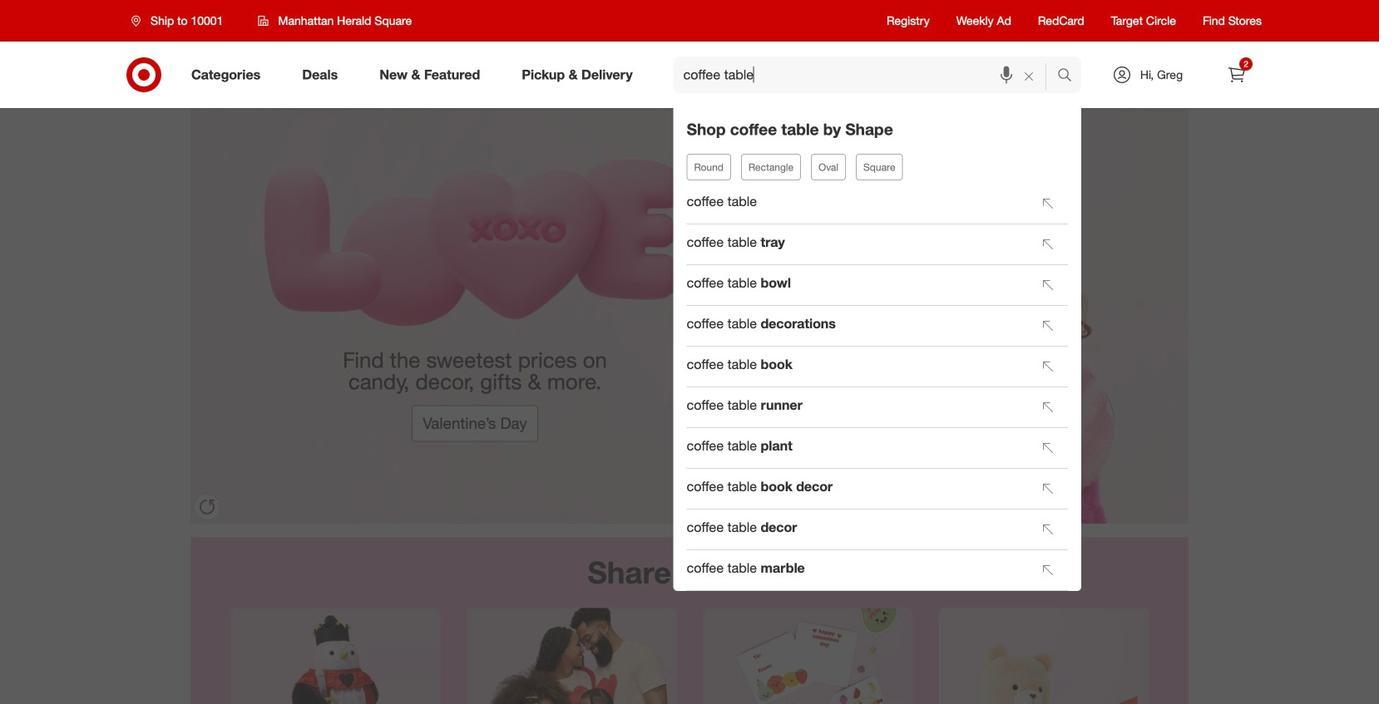 Task type: locate. For each thing, give the bounding box(es) containing it.
What can we help you find? suggestions appear below search field
[[674, 57, 1062, 93]]



Task type: describe. For each thing, give the bounding box(es) containing it.
love image
[[191, 108, 1189, 524]]



Task type: vqa. For each thing, say whether or not it's contained in the screenshot.
DOH to the left
no



